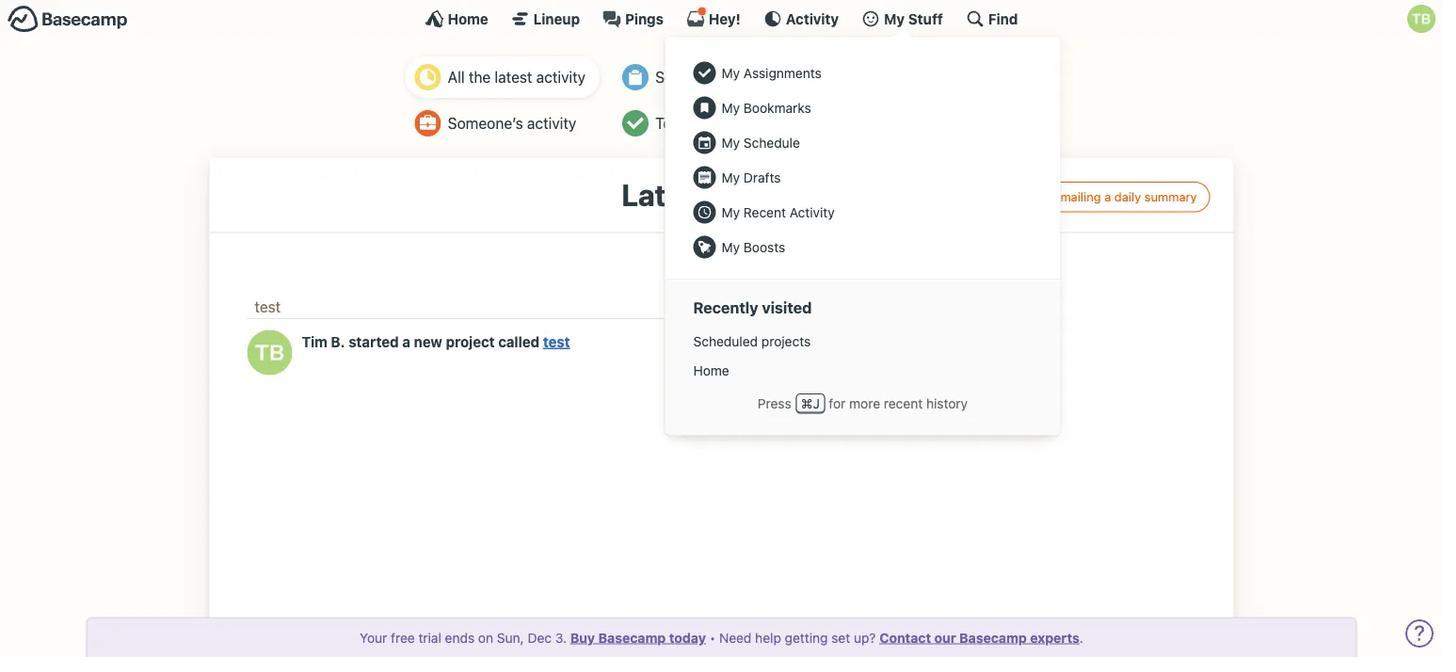 Task type: vqa. For each thing, say whether or not it's contained in the screenshot.
the right First
no



Task type: describe. For each thing, give the bounding box(es) containing it.
schedule image
[[879, 110, 905, 137]]

1 horizontal spatial test
[[543, 334, 570, 350]]

my assignments link
[[684, 56, 1042, 90]]

recently visited
[[694, 299, 812, 317]]

buy
[[571, 630, 595, 646]]

.
[[1080, 630, 1084, 646]]

someone's assignments link
[[613, 57, 856, 98]]

main element
[[0, 0, 1444, 436]]

added
[[708, 114, 751, 132]]

0 vertical spatial test link
[[255, 298, 281, 316]]

1 horizontal spatial home link
[[684, 356, 1042, 385]]

someone's for someone's activity
[[448, 114, 523, 132]]

my bookmarks
[[722, 100, 812, 115]]

daily
[[1115, 190, 1142, 204]]

all
[[448, 68, 465, 86]]

hey!
[[709, 10, 741, 27]]

experts
[[1031, 630, 1080, 646]]

to-dos added & completed
[[656, 114, 842, 132]]

summary
[[1145, 190, 1198, 204]]

1 basecamp from the left
[[599, 630, 666, 646]]

j
[[813, 395, 820, 411]]

lineup
[[534, 10, 580, 27]]

tim
[[302, 334, 328, 350]]

visited
[[762, 299, 812, 317]]

my schedule link
[[684, 125, 1042, 160]]

called
[[498, 334, 540, 350]]

my stuff
[[884, 10, 944, 27]]

pings button
[[603, 9, 664, 28]]

my drafts link
[[684, 160, 1042, 195]]

scheduled projects
[[694, 334, 811, 349]]

the
[[469, 68, 491, 86]]

getting
[[785, 630, 828, 646]]

hey! button
[[687, 7, 741, 28]]

emailing
[[1054, 190, 1102, 204]]

sun,
[[497, 630, 524, 646]]

my recent activity link
[[684, 195, 1042, 230]]

my stuff element
[[684, 56, 1042, 265]]

•
[[710, 630, 716, 646]]

press
[[758, 395, 792, 411]]

to-dos added & completed link
[[613, 103, 856, 144]]

activity inside "link"
[[527, 114, 577, 132]]

emailing a daily summary button
[[1025, 182, 1211, 212]]

help
[[756, 630, 782, 646]]

0 vertical spatial home
[[448, 10, 489, 27]]

&
[[755, 114, 766, 132]]

a inside button
[[1105, 190, 1112, 204]]

my for my drafts
[[722, 170, 740, 185]]

need
[[720, 630, 752, 646]]

free
[[391, 630, 415, 646]]

recent
[[744, 204, 786, 220]]

my for my recent activity
[[722, 204, 740, 220]]

bookmarks
[[744, 100, 812, 115]]

b.
[[331, 334, 345, 350]]

trial
[[419, 630, 442, 646]]

my for my schedule
[[722, 135, 740, 150]]

latest
[[622, 177, 709, 213]]

contact
[[880, 630, 932, 646]]

someone's activity
[[448, 114, 577, 132]]

scheduled projects link
[[684, 327, 1042, 356]]

history
[[927, 395, 968, 411]]

8:28am
[[672, 335, 713, 348]]

latest activity
[[622, 177, 822, 213]]

my drafts
[[722, 170, 781, 185]]

boosts
[[744, 239, 786, 255]]

more
[[850, 395, 881, 411]]

someone's for someone's assignments
[[656, 68, 731, 86]]

for
[[829, 395, 846, 411]]

8:28am element
[[672, 335, 713, 348]]

dos
[[679, 114, 704, 132]]

assignments
[[744, 65, 822, 81]]

activity link
[[764, 9, 839, 28]]

recent
[[884, 395, 923, 411]]

someone's activity link
[[406, 103, 600, 144]]

activity inside "my stuff" element
[[790, 204, 835, 220]]

tim b. started a new project called test
[[302, 334, 570, 350]]

our
[[935, 630, 957, 646]]

0 vertical spatial activity
[[536, 68, 586, 86]]

assignments
[[735, 68, 821, 86]]

my for my stuff
[[884, 10, 905, 27]]

up?
[[854, 630, 876, 646]]

activity report image
[[415, 64, 441, 90]]

new
[[414, 334, 443, 350]]



Task type: locate. For each thing, give the bounding box(es) containing it.
basecamp right the buy
[[599, 630, 666, 646]]

home link up all
[[425, 9, 489, 28]]

my for my bookmarks
[[722, 100, 740, 115]]

1 vertical spatial test link
[[543, 334, 570, 350]]

home inside recently visited pages element
[[694, 363, 730, 378]]

today
[[669, 630, 706, 646]]

my up my bookmarks
[[722, 65, 740, 81]]

0 horizontal spatial a
[[403, 334, 411, 350]]

home link
[[425, 9, 489, 28], [684, 356, 1042, 385]]

test link
[[255, 298, 281, 316], [543, 334, 570, 350]]

1 horizontal spatial someone's
[[656, 68, 731, 86]]

set
[[832, 630, 851, 646]]

my
[[884, 10, 905, 27], [722, 65, 740, 81], [722, 100, 740, 115], [722, 135, 740, 150], [722, 170, 740, 185], [722, 204, 740, 220], [722, 239, 740, 255]]

my left drafts
[[722, 170, 740, 185]]

0 vertical spatial someone's
[[656, 68, 731, 86]]

0 vertical spatial home link
[[425, 9, 489, 28]]

my inside 'link'
[[722, 135, 740, 150]]

today
[[697, 258, 747, 278]]

my up today
[[722, 239, 740, 255]]

pings
[[625, 10, 664, 27]]

scheduled
[[694, 334, 758, 349]]

started
[[349, 334, 399, 350]]

1 horizontal spatial test link
[[543, 334, 570, 350]]

someone's assignments
[[656, 68, 821, 86]]

1 horizontal spatial basecamp
[[960, 630, 1027, 646]]

0 vertical spatial a
[[1105, 190, 1112, 204]]

1 vertical spatial test
[[543, 334, 570, 350]]

person report image
[[415, 110, 441, 137]]

home down scheduled
[[694, 363, 730, 378]]

my down added
[[722, 135, 740, 150]]

my stuff button
[[862, 9, 944, 28]]

my left recent
[[722, 204, 740, 220]]

switch accounts image
[[8, 5, 128, 34]]

my boosts link
[[684, 230, 1042, 265]]

activity right latest on the top left of the page
[[536, 68, 586, 86]]

a
[[1105, 190, 1112, 204], [403, 334, 411, 350]]

someone's down the the
[[448, 114, 523, 132]]

someone's inside someone's activity "link"
[[448, 114, 523, 132]]

stuff
[[909, 10, 944, 27]]

project
[[446, 334, 495, 350]]

reports image
[[879, 64, 905, 90]]

my schedule
[[722, 135, 800, 150]]

activity
[[536, 68, 586, 86], [527, 114, 577, 132]]

my recent activity
[[722, 204, 835, 220]]

someone's inside someone's assignments link
[[656, 68, 731, 86]]

my for my boosts
[[722, 239, 740, 255]]

2 basecamp from the left
[[960, 630, 1027, 646]]

someone's up dos
[[656, 68, 731, 86]]

schedule
[[744, 135, 800, 150]]

find button
[[966, 9, 1019, 28]]

my assignments
[[722, 65, 822, 81]]

projects
[[762, 334, 811, 349]]

test link right "called"
[[543, 334, 570, 350]]

⌘
[[801, 395, 813, 411]]

0 horizontal spatial test
[[255, 298, 281, 316]]

0 vertical spatial test
[[255, 298, 281, 316]]

all the latest activity link
[[406, 57, 600, 98]]

someone's
[[656, 68, 731, 86], [448, 114, 523, 132]]

todo image
[[623, 110, 649, 137]]

1 vertical spatial a
[[403, 334, 411, 350]]

recently
[[694, 299, 759, 317]]

find
[[989, 10, 1019, 27]]

to-
[[656, 114, 679, 132]]

0 horizontal spatial home link
[[425, 9, 489, 28]]

tim burton image
[[247, 330, 292, 375]]

your
[[360, 630, 387, 646]]

test right "called"
[[543, 334, 570, 350]]

0 horizontal spatial basecamp
[[599, 630, 666, 646]]

activity
[[786, 10, 839, 27], [716, 177, 822, 213], [790, 204, 835, 220]]

dec
[[528, 630, 552, 646]]

1 vertical spatial home
[[694, 363, 730, 378]]

home link up more
[[684, 356, 1042, 385]]

latest
[[495, 68, 533, 86]]

home up the the
[[448, 10, 489, 27]]

my boosts
[[722, 239, 786, 255]]

my left stuff
[[884, 10, 905, 27]]

assignment image
[[623, 64, 649, 90]]

1 vertical spatial activity
[[527, 114, 577, 132]]

basecamp right our
[[960, 630, 1027, 646]]

⌘ j for more recent history
[[801, 395, 968, 411]]

my down someone's assignments link
[[722, 100, 740, 115]]

3.
[[555, 630, 567, 646]]

1 horizontal spatial a
[[1105, 190, 1112, 204]]

test up tim burton image
[[255, 298, 281, 316]]

tim burton image
[[1408, 5, 1436, 33]]

my bookmarks link
[[684, 90, 1042, 125]]

contact our basecamp experts link
[[880, 630, 1080, 646]]

ends
[[445, 630, 475, 646]]

completed
[[770, 114, 842, 132]]

1 horizontal spatial home
[[694, 363, 730, 378]]

your free trial ends on sun, dec  3. buy basecamp today • need help getting set up? contact our basecamp experts .
[[360, 630, 1084, 646]]

0 horizontal spatial someone's
[[448, 114, 523, 132]]

on
[[478, 630, 494, 646]]

my for my assignments
[[722, 65, 740, 81]]

0 horizontal spatial home
[[448, 10, 489, 27]]

lineup link
[[511, 9, 580, 28]]

basecamp
[[599, 630, 666, 646], [960, 630, 1027, 646]]

drafts
[[744, 170, 781, 185]]

emailing a daily summary
[[1054, 190, 1198, 204]]

activity down the all the latest activity
[[527, 114, 577, 132]]

1 vertical spatial home link
[[684, 356, 1042, 385]]

a left daily on the right
[[1105, 190, 1112, 204]]

a left new
[[403, 334, 411, 350]]

all the latest activity
[[448, 68, 586, 86]]

1 vertical spatial someone's
[[448, 114, 523, 132]]

recently visited pages element
[[684, 327, 1042, 385]]

test
[[255, 298, 281, 316], [543, 334, 570, 350]]

buy basecamp today link
[[571, 630, 706, 646]]

home
[[448, 10, 489, 27], [694, 363, 730, 378]]

0 horizontal spatial test link
[[255, 298, 281, 316]]

test link up tim burton image
[[255, 298, 281, 316]]

my inside dropdown button
[[884, 10, 905, 27]]



